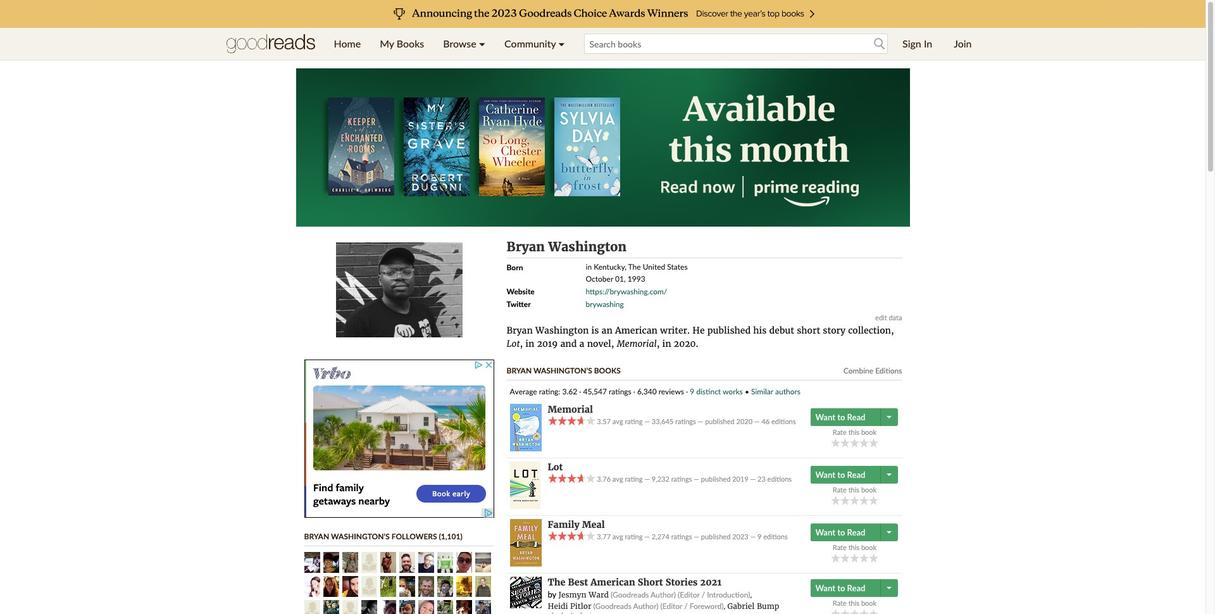 Task type: vqa. For each thing, say whether or not it's contained in the screenshot.
SCIENCE FICTION link
no



Task type: describe. For each thing, give the bounding box(es) containing it.
to for memorial
[[838, 412, 845, 422]]

rate for memorial
[[833, 428, 847, 436]]

website
[[507, 287, 535, 296]]

bryan for bryan washington's books
[[507, 366, 532, 375]]

want to read for memorial
[[816, 412, 866, 422]]

editions for memorial
[[772, 417, 796, 425]]

discover the winners for the best books of the year in the 2023 goodreads choice awards image
[[97, 0, 1109, 28]]

, down twitter
[[520, 338, 523, 349]]

he
[[693, 325, 705, 336]]

combine
[[844, 366, 874, 375]]

born
[[507, 263, 523, 272]]

works
[[723, 387, 743, 396]]

states
[[667, 262, 688, 272]]

want to read button for lot
[[811, 466, 882, 483]]

3 · from the left
[[686, 387, 688, 396]]

23 editions link
[[758, 475, 792, 483]]

in
[[924, 37, 933, 49]]

this for memorial
[[849, 428, 860, 436]]

4 rate from the top
[[833, 599, 847, 607]]

4 book from the top
[[862, 599, 877, 607]]

his
[[754, 325, 767, 336]]

book for memorial
[[862, 428, 877, 436]]

2021
[[701, 577, 722, 588]]

Search for books to add to your shelves search field
[[584, 34, 888, 54]]

brywashing edit data bryan washington is an american writer. he published his debut short story collection, lot , in 2019 and a novel, memorial , in 2020.
[[507, 299, 902, 349]]

rate this book for lot
[[833, 485, 877, 493]]

2,274
[[652, 532, 670, 541]]

46 editions link
[[762, 417, 796, 425]]

book for lot
[[862, 485, 877, 493]]

family meal
[[548, 519, 605, 531]]

gabriel bump link
[[728, 601, 780, 611]]

short
[[638, 577, 663, 588]]

lot image
[[510, 462, 540, 509]]

brywashing
[[586, 299, 624, 309]]

home
[[334, 37, 361, 49]]

0 horizontal spatial memorial
[[548, 404, 593, 415]]

family
[[548, 519, 580, 531]]

published inside 'brywashing edit data bryan washington is an american writer. he published his debut short story collection, lot , in 2019 and a novel, memorial , in 2020.'
[[708, 325, 751, 336]]

2020.
[[674, 338, 699, 349]]

average rating: 3.62 · 45,547 ratings     · 6,340 reviews     · 9 distinct works • similar authors
[[510, 387, 801, 396]]

3.57 avg rating — 33,645 ratings
[[595, 417, 696, 425]]

1 vertical spatial author)
[[633, 601, 659, 611]]

▾ for browse ▾
[[479, 37, 486, 49]]

washington's for books
[[534, 366, 592, 375]]

3.62
[[562, 387, 577, 396]]

4 to from the top
[[838, 583, 845, 593]]

meal
[[582, 519, 605, 531]]

1 · from the left
[[579, 387, 581, 396]]

october
[[586, 274, 613, 284]]

▾ for community ▾
[[559, 37, 565, 49]]

— for 3.77 avg rating — 2,274 ratings
[[645, 532, 650, 541]]

, left the 2020.
[[657, 338, 660, 349]]

1 horizontal spatial 9
[[758, 532, 762, 541]]

memorial heading
[[548, 404, 593, 415]]

combine editions link
[[844, 366, 902, 375]]

a
[[580, 338, 585, 349]]

memorial inside 'brywashing edit data bryan washington is an american writer. he published his debut short story collection, lot , in 2019 and a novel, memorial , in 2020.'
[[617, 338, 657, 349]]

9 distinct works link
[[690, 387, 743, 396]]

bryan inside 'brywashing edit data bryan washington is an american writer. he published his debut short story collection, lot , in 2019 and a novel, memorial , in 2020.'
[[507, 325, 533, 336]]

—                 published                2019               — 23 editions
[[692, 475, 792, 483]]

my
[[380, 37, 394, 49]]

published for lot
[[701, 475, 731, 483]]

community ▾
[[505, 37, 565, 49]]

9 editions link
[[758, 532, 788, 541]]

— for —                 published                2019               — 23 editions
[[751, 475, 756, 483]]

followers
[[392, 532, 437, 541]]

0 vertical spatial advertisement region
[[296, 68, 910, 227]]

rate for lot
[[833, 485, 847, 493]]

4 want to read button from the top
[[811, 579, 882, 597]]

2020
[[737, 417, 753, 425]]

editions
[[876, 366, 902, 375]]

3.76
[[597, 475, 611, 483]]

this for family meal
[[849, 543, 860, 551]]

the best american short sto... image
[[510, 577, 542, 608]]

in inside in kentucky, the united states october 01, 1993 website
[[586, 262, 592, 272]]

rate this book for memorial
[[833, 428, 877, 436]]

browse ▾
[[443, 37, 486, 49]]

lot heading
[[548, 462, 563, 473]]

editions for lot
[[768, 475, 792, 483]]

family meal image
[[510, 519, 542, 567]]

bump
[[757, 601, 780, 611]]

washington's for followers
[[331, 532, 390, 541]]

memorial link
[[548, 404, 593, 415]]

read for family meal
[[847, 527, 866, 537]]

3.77
[[597, 532, 611, 541]]

0 vertical spatial author)
[[651, 590, 676, 600]]

2019 inside 'brywashing edit data bryan washington is an american writer. he published his debut short story collection, lot , in 2019 and a novel, memorial , in 2020.'
[[537, 338, 558, 349]]

— right 9,232
[[694, 475, 700, 483]]

kentucky,
[[594, 262, 627, 272]]

0 vertical spatial 9
[[690, 387, 695, 396]]

jesmyn ward link
[[559, 590, 609, 600]]

heidi pitlor link
[[548, 601, 592, 611]]

33,645
[[652, 417, 674, 425]]

combine editions
[[844, 366, 902, 375]]

01,
[[615, 274, 626, 284]]

menu containing home
[[324, 28, 575, 60]]

3.77 avg rating — 2,274 ratings
[[595, 532, 692, 541]]

join
[[954, 37, 972, 49]]

editions for family meal
[[764, 532, 788, 541]]

4 rate this book from the top
[[833, 599, 877, 607]]

an
[[602, 325, 613, 336]]

bryan washington image
[[336, 242, 462, 337]]

— for 3.76 avg rating — 9,232 ratings
[[645, 475, 650, 483]]

introduction)
[[707, 590, 750, 600]]

brywashing link
[[586, 299, 624, 309]]

gabriel
[[728, 601, 755, 611]]

published for family meal
[[701, 532, 731, 541]]

memorial image
[[510, 404, 542, 451]]

0 vertical spatial (editor
[[678, 590, 700, 600]]

bryan washington's books
[[507, 366, 621, 375]]

avg for family meal
[[613, 532, 623, 541]]

the inside in kentucky, the united states october 01, 1993 website
[[628, 262, 641, 272]]

read for lot
[[847, 469, 866, 480]]

heidi
[[548, 601, 568, 611]]

average
[[510, 387, 537, 396]]

4 read from the top
[[847, 583, 866, 593]]

similar authors link
[[751, 387, 801, 396]]

family meal link
[[548, 519, 605, 531]]

https://brywashing.com/ link
[[586, 287, 667, 296]]

want to read button for family meal
[[811, 523, 882, 541]]

pitlor
[[570, 601, 592, 611]]

edit data link
[[876, 313, 902, 322]]



Task type: locate. For each thing, give the bounding box(es) containing it.
jesmyn
[[559, 590, 587, 600]]

ratings for memorial
[[676, 417, 696, 425]]

1 rate from the top
[[833, 428, 847, 436]]

1993
[[628, 274, 646, 284]]

ratings right 9,232
[[671, 475, 692, 483]]

published
[[708, 325, 751, 336], [705, 417, 735, 425], [701, 475, 731, 483], [701, 532, 731, 541]]

· left the 6,340
[[634, 387, 636, 396]]

want for lot
[[816, 469, 836, 480]]

want for memorial
[[816, 412, 836, 422]]

1 vertical spatial washington
[[536, 325, 589, 336]]

https://brywashing.com/ twitter
[[507, 287, 667, 309]]

ratings for lot
[[671, 475, 692, 483]]

— left 9,232
[[645, 475, 650, 483]]

0 horizontal spatial 9
[[690, 387, 695, 396]]

washington up and
[[536, 325, 589, 336]]

to for family meal
[[838, 527, 845, 537]]

washington's left the followers
[[331, 532, 390, 541]]

0 horizontal spatial in
[[526, 338, 535, 349]]

,
[[520, 338, 523, 349], [657, 338, 660, 349], [750, 590, 752, 600], [724, 601, 726, 611]]

2 ▾ from the left
[[559, 37, 565, 49]]

published right he
[[708, 325, 751, 336]]

46
[[762, 417, 770, 425]]

browse ▾ button
[[434, 28, 495, 60]]

the best american short stories 2021 heading
[[548, 577, 722, 588]]

1 vertical spatial (goodreads
[[594, 601, 632, 611]]

— left 46
[[755, 417, 760, 425]]

2 want from the top
[[816, 469, 836, 480]]

1 read from the top
[[847, 412, 866, 422]]

ratings for family meal
[[671, 532, 692, 541]]

my books link
[[370, 28, 434, 60]]

3 rating from the top
[[625, 532, 643, 541]]

twitter
[[507, 299, 531, 309]]

(editor
[[678, 590, 700, 600], [661, 601, 683, 611]]

—                 published                2020               — 46 editions
[[696, 417, 796, 425]]

3 rate from the top
[[833, 543, 847, 551]]

want to read button for memorial
[[811, 408, 882, 426]]

3 read from the top
[[847, 527, 866, 537]]

0 vertical spatial /
[[702, 590, 705, 600]]

1 this from the top
[[849, 428, 860, 436]]

— for —                 published                2020               — 46 editions
[[755, 417, 760, 425]]

ratings right 33,645
[[676, 417, 696, 425]]

— right 2023
[[751, 532, 756, 541]]

3.76 avg rating — 9,232 ratings
[[595, 475, 692, 483]]

editions right the 23
[[768, 475, 792, 483]]

1 horizontal spatial /
[[702, 590, 705, 600]]

the up by
[[548, 577, 566, 588]]

2 to from the top
[[838, 469, 845, 480]]

rate for family meal
[[833, 543, 847, 551]]

3 book from the top
[[862, 543, 877, 551]]

0 horizontal spatial ·
[[579, 387, 581, 396]]

writer.
[[660, 325, 690, 336]]

— down the distinct
[[698, 417, 704, 425]]

avg right 3.57
[[613, 417, 623, 425]]

in down writer.
[[663, 338, 671, 349]]

— for 3.57 avg rating — 33,645 ratings
[[645, 417, 650, 425]]

collection,
[[848, 325, 894, 336]]

(goodreads
[[611, 590, 649, 600], [594, 601, 632, 611]]

/ up foreword)
[[702, 590, 705, 600]]

rating for lot
[[625, 475, 643, 483]]

ratings right 2,274
[[671, 532, 692, 541]]

reviews
[[659, 387, 684, 396]]

want for family meal
[[816, 527, 836, 537]]

1 vertical spatial 2019
[[733, 475, 749, 483]]

bryan
[[507, 239, 545, 255], [507, 325, 533, 336], [507, 366, 532, 375], [304, 532, 329, 541]]

1 rate this book from the top
[[833, 428, 877, 436]]

washington up kentucky,
[[549, 239, 627, 255]]

books
[[397, 37, 424, 49]]

american right an
[[615, 325, 658, 336]]

the
[[628, 262, 641, 272], [548, 577, 566, 588]]

1 to from the top
[[838, 412, 845, 422]]

1 horizontal spatial 2019
[[733, 475, 749, 483]]

1 vertical spatial lot
[[548, 462, 563, 473]]

lot link
[[548, 462, 563, 473]]

0 horizontal spatial washington's
[[331, 532, 390, 541]]

bryan for bryan washington's followers (1,101)
[[304, 532, 329, 541]]

1 avg from the top
[[613, 417, 623, 425]]

0 vertical spatial lot
[[507, 338, 520, 349]]

1 vertical spatial american
[[591, 577, 635, 588]]

author)
[[651, 590, 676, 600], [633, 601, 659, 611]]

avg right 3.77
[[613, 532, 623, 541]]

3 this from the top
[[849, 543, 860, 551]]

0 vertical spatial washington's
[[534, 366, 592, 375]]

book
[[862, 428, 877, 436], [862, 485, 877, 493], [862, 543, 877, 551], [862, 599, 877, 607]]

https://brywashing.com/
[[586, 287, 667, 296]]

advertisement region
[[296, 68, 910, 227], [304, 360, 494, 518]]

23
[[758, 475, 766, 483]]

2 horizontal spatial in
[[663, 338, 671, 349]]

1 ▾ from the left
[[479, 37, 486, 49]]

rate this book
[[833, 428, 877, 436], [833, 485, 877, 493], [833, 543, 877, 551], [833, 599, 877, 607]]

1 vertical spatial advertisement region
[[304, 360, 494, 518]]

4 want from the top
[[816, 583, 836, 593]]

2 rate from the top
[[833, 485, 847, 493]]

2019
[[537, 338, 558, 349], [733, 475, 749, 483]]

lot down twitter
[[507, 338, 520, 349]]

3 to from the top
[[838, 527, 845, 537]]

2 vertical spatial avg
[[613, 532, 623, 541]]

lot
[[507, 338, 520, 349], [548, 462, 563, 473]]

3 avg from the top
[[613, 532, 623, 541]]

0 horizontal spatial ▾
[[479, 37, 486, 49]]

— left the 23
[[751, 475, 756, 483]]

bryan washington
[[507, 239, 627, 255]]

read for memorial
[[847, 412, 866, 422]]

editions right 46
[[772, 417, 796, 425]]

rating
[[625, 417, 643, 425], [625, 475, 643, 483], [625, 532, 643, 541]]

3 rate this book from the top
[[833, 543, 877, 551]]

bryan for bryan washington
[[507, 239, 545, 255]]

0 vertical spatial avg
[[613, 417, 623, 425]]

washington's
[[534, 366, 592, 375], [331, 532, 390, 541]]

avg for memorial
[[613, 417, 623, 425]]

read
[[847, 412, 866, 422], [847, 469, 866, 480], [847, 527, 866, 537], [847, 583, 866, 593]]

story
[[823, 325, 846, 336]]

2 horizontal spatial ·
[[686, 387, 688, 396]]

the inside the best american short stories 2021 by jesmyn ward (goodreads author) (editor / introduction) , heidi pitlor (goodreads author) (editor / foreword) , gabriel bump
[[548, 577, 566, 588]]

0 vertical spatial american
[[615, 325, 658, 336]]

1 horizontal spatial washington's
[[534, 366, 592, 375]]

1 vertical spatial /
[[685, 601, 688, 611]]

2 want to read button from the top
[[811, 466, 882, 483]]

and
[[561, 338, 577, 349]]

0 vertical spatial washington
[[549, 239, 627, 255]]

best
[[568, 577, 588, 588]]

similar
[[751, 387, 774, 396]]

0 vertical spatial the
[[628, 262, 641, 272]]

american inside the best american short stories 2021 by jesmyn ward (goodreads author) (editor / introduction) , heidi pitlor (goodreads author) (editor / foreword) , gabriel bump
[[591, 577, 635, 588]]

community ▾ button
[[495, 28, 575, 60]]

lot right the "lot" image
[[548, 462, 563, 473]]

community
[[505, 37, 556, 49]]

memorial
[[617, 338, 657, 349], [548, 404, 593, 415]]

1 want to read from the top
[[816, 412, 866, 422]]

home link
[[324, 28, 370, 60]]

my books
[[380, 37, 424, 49]]

washington
[[549, 239, 627, 255], [536, 325, 589, 336]]

books
[[594, 366, 621, 375]]

rate
[[833, 428, 847, 436], [833, 485, 847, 493], [833, 543, 847, 551], [833, 599, 847, 607]]

9,232
[[652, 475, 670, 483]]

3 want to read from the top
[[816, 527, 866, 537]]

2 vertical spatial editions
[[764, 532, 788, 541]]

sign
[[903, 37, 922, 49]]

bryan washington's followers (1,101)
[[304, 532, 463, 541]]

want to read for family meal
[[816, 527, 866, 537]]

washington inside 'brywashing edit data bryan washington is an american writer. he published his debut short story collection, lot , in 2019 and a novel, memorial , in 2020.'
[[536, 325, 589, 336]]

2019 left the 23
[[733, 475, 749, 483]]

sign in
[[903, 37, 933, 49]]

want
[[816, 412, 836, 422], [816, 469, 836, 480], [816, 527, 836, 537], [816, 583, 836, 593]]

— left 33,645
[[645, 417, 650, 425]]

(goodreads down the best american short stories 2021 link
[[611, 590, 649, 600]]

1 vertical spatial editions
[[768, 475, 792, 483]]

45,547
[[583, 387, 607, 396]]

published left the 23
[[701, 475, 731, 483]]

2 vertical spatial rating
[[625, 532, 643, 541]]

4 this from the top
[[849, 599, 860, 607]]

the best american short stories 2021 by jesmyn ward (goodreads author) (editor / introduction) , heidi pitlor (goodreads author) (editor / foreword) , gabriel bump
[[548, 577, 780, 611]]

9 right 2023
[[758, 532, 762, 541]]

short
[[797, 325, 821, 336]]

1 horizontal spatial ·
[[634, 387, 636, 396]]

1 horizontal spatial ▾
[[559, 37, 565, 49]]

2 read from the top
[[847, 469, 866, 480]]

— right 2,274
[[694, 532, 700, 541]]

rating left 9,232
[[625, 475, 643, 483]]

1 want from the top
[[816, 412, 836, 422]]

, up gabriel bump link
[[750, 590, 752, 600]]

1 rating from the top
[[625, 417, 643, 425]]

american up "ward"
[[591, 577, 635, 588]]

Search books text field
[[584, 34, 888, 54]]

1 vertical spatial washington's
[[331, 532, 390, 541]]

editions right 2023
[[764, 532, 788, 541]]

is
[[592, 325, 599, 336]]

(goodreads down "ward"
[[594, 601, 632, 611]]

1 vertical spatial (editor
[[661, 601, 683, 611]]

published for memorial
[[705, 417, 735, 425]]

9 left the distinct
[[690, 387, 695, 396]]

stories
[[666, 577, 698, 588]]

memorial down 3.62
[[548, 404, 593, 415]]

1 vertical spatial the
[[548, 577, 566, 588]]

0 vertical spatial editions
[[772, 417, 796, 425]]

in up october
[[586, 262, 592, 272]]

(1,101)
[[439, 532, 463, 541]]

book for family meal
[[862, 543, 877, 551]]

2 want to read from the top
[[816, 469, 866, 480]]

sign in link
[[893, 28, 942, 60]]

1 vertical spatial rating
[[625, 475, 643, 483]]

rate this book for family meal
[[833, 543, 877, 551]]

1 horizontal spatial the
[[628, 262, 641, 272]]

rating for memorial
[[625, 417, 643, 425]]

the up the 1993
[[628, 262, 641, 272]]

2023
[[733, 532, 749, 541]]

· right reviews
[[686, 387, 688, 396]]

3 want from the top
[[816, 527, 836, 537]]

rating left 2,274
[[625, 532, 643, 541]]

want to read
[[816, 412, 866, 422], [816, 469, 866, 480], [816, 527, 866, 537], [816, 583, 866, 593]]

in left and
[[526, 338, 535, 349]]

washington's up 3.62
[[534, 366, 592, 375]]

menu
[[324, 28, 575, 60]]

/ left foreword)
[[685, 601, 688, 611]]

united
[[643, 262, 666, 272]]

rating:
[[539, 387, 561, 396]]

— left 2,274
[[645, 532, 650, 541]]

0 horizontal spatial lot
[[507, 338, 520, 349]]

1 horizontal spatial in
[[586, 262, 592, 272]]

0 vertical spatial rating
[[625, 417, 643, 425]]

0 horizontal spatial /
[[685, 601, 688, 611]]

published left '2020'
[[705, 417, 735, 425]]

▾ right browse
[[479, 37, 486, 49]]

•
[[745, 387, 749, 396]]

lot inside 'brywashing edit data bryan washington is an american writer. he published his debut short story collection, lot , in 2019 and a novel, memorial , in 2020.'
[[507, 338, 520, 349]]

this for lot
[[849, 485, 860, 493]]

distinct
[[697, 387, 721, 396]]

2 · from the left
[[634, 387, 636, 396]]

0 horizontal spatial 2019
[[537, 338, 558, 349]]

ratings down books in the bottom of the page
[[609, 387, 632, 396]]

rating left 33,645
[[625, 417, 643, 425]]

0 vertical spatial 2019
[[537, 338, 558, 349]]

1 horizontal spatial memorial
[[617, 338, 657, 349]]

foreword)
[[690, 601, 724, 611]]

1 vertical spatial memorial
[[548, 404, 593, 415]]

1 want to read button from the top
[[811, 408, 882, 426]]

join link
[[945, 28, 982, 60]]

▾ inside dropdown button
[[559, 37, 565, 49]]

2 this from the top
[[849, 485, 860, 493]]

1 book from the top
[[862, 428, 877, 436]]

0 vertical spatial (goodreads
[[611, 590, 649, 600]]

published left 2023
[[701, 532, 731, 541]]

1 vertical spatial 9
[[758, 532, 762, 541]]

▾ inside popup button
[[479, 37, 486, 49]]

member photo image
[[304, 552, 320, 573], [323, 552, 339, 573], [342, 552, 358, 573], [361, 552, 377, 573], [380, 552, 396, 573], [399, 552, 415, 573], [418, 552, 434, 573], [437, 552, 453, 573], [456, 552, 472, 573], [475, 552, 491, 573], [304, 576, 320, 597], [323, 576, 339, 597], [342, 576, 358, 597], [361, 576, 377, 597], [380, 576, 396, 597], [399, 576, 415, 597], [418, 576, 434, 597], [437, 576, 453, 597], [456, 576, 472, 597], [475, 576, 491, 597], [304, 600, 320, 614], [323, 600, 339, 614], [342, 600, 358, 614], [361, 600, 377, 614], [380, 600, 396, 614], [399, 600, 415, 614], [418, 600, 434, 614], [437, 600, 453, 614], [456, 600, 472, 614], [475, 600, 491, 614]]

· right 3.62
[[579, 387, 581, 396]]

to for lot
[[838, 469, 845, 480]]

memorial right "novel," at the bottom of page
[[617, 338, 657, 349]]

2 rating from the top
[[625, 475, 643, 483]]

0 vertical spatial memorial
[[617, 338, 657, 349]]

3 want to read button from the top
[[811, 523, 882, 541]]

0 horizontal spatial the
[[548, 577, 566, 588]]

▾ right community
[[559, 37, 565, 49]]

6,340
[[638, 387, 657, 396]]

avg right 3.76
[[613, 475, 623, 483]]

1 vertical spatial avg
[[613, 475, 623, 483]]

the best american short stories 2021 link
[[548, 577, 722, 588]]

in kentucky, the united states october 01, 1993 website
[[507, 262, 688, 296]]

2 book from the top
[[862, 485, 877, 493]]

ward
[[589, 590, 609, 600]]

family meal heading
[[548, 519, 605, 531]]

—                 published                2023               — 9 editions
[[692, 532, 788, 541]]

, down introduction)
[[724, 601, 726, 611]]

want to read for lot
[[816, 469, 866, 480]]

avg for lot
[[613, 475, 623, 483]]

— for —                 published                2023               — 9 editions
[[751, 532, 756, 541]]

by
[[548, 589, 557, 600]]

2 rate this book from the top
[[833, 485, 877, 493]]

2019 left and
[[537, 338, 558, 349]]

4 want to read from the top
[[816, 583, 866, 593]]

american inside 'brywashing edit data bryan washington is an american writer. he published his debut short story collection, lot , in 2019 and a novel, memorial , in 2020.'
[[615, 325, 658, 336]]

rating for family meal
[[625, 532, 643, 541]]

2 avg from the top
[[613, 475, 623, 483]]

3.57
[[597, 417, 611, 425]]

1 horizontal spatial lot
[[548, 462, 563, 473]]

debut
[[770, 325, 795, 336]]



